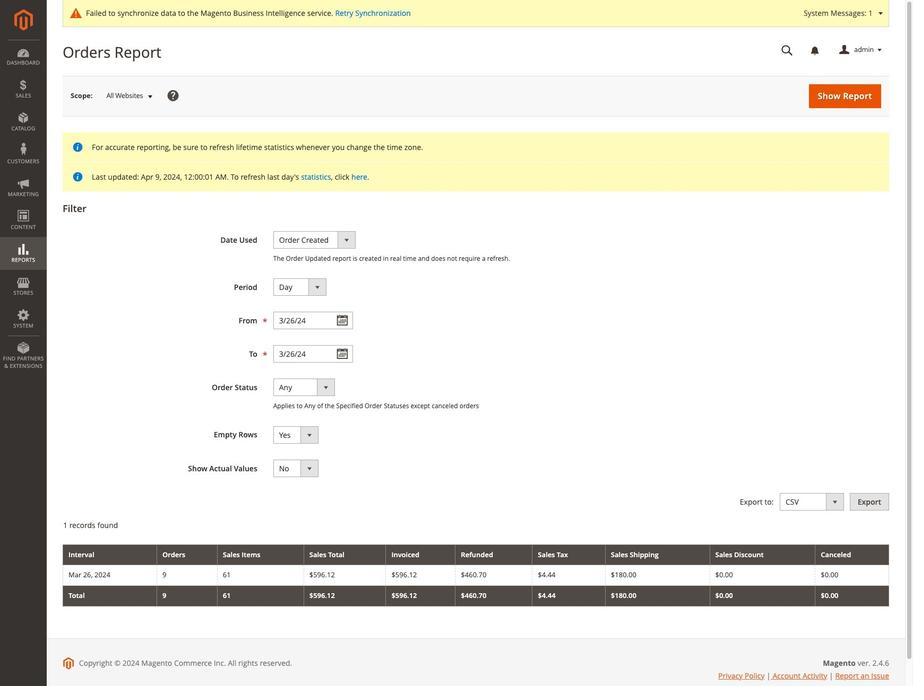 Task type: describe. For each thing, give the bounding box(es) containing it.
magento admin panel image
[[14, 9, 33, 31]]



Task type: vqa. For each thing, say whether or not it's contained in the screenshot.
From Text Field
no



Task type: locate. For each thing, give the bounding box(es) containing it.
None text field
[[774, 41, 801, 59], [273, 312, 353, 330], [273, 346, 353, 363], [774, 41, 801, 59], [273, 312, 353, 330], [273, 346, 353, 363]]

menu bar
[[0, 40, 47, 375]]



